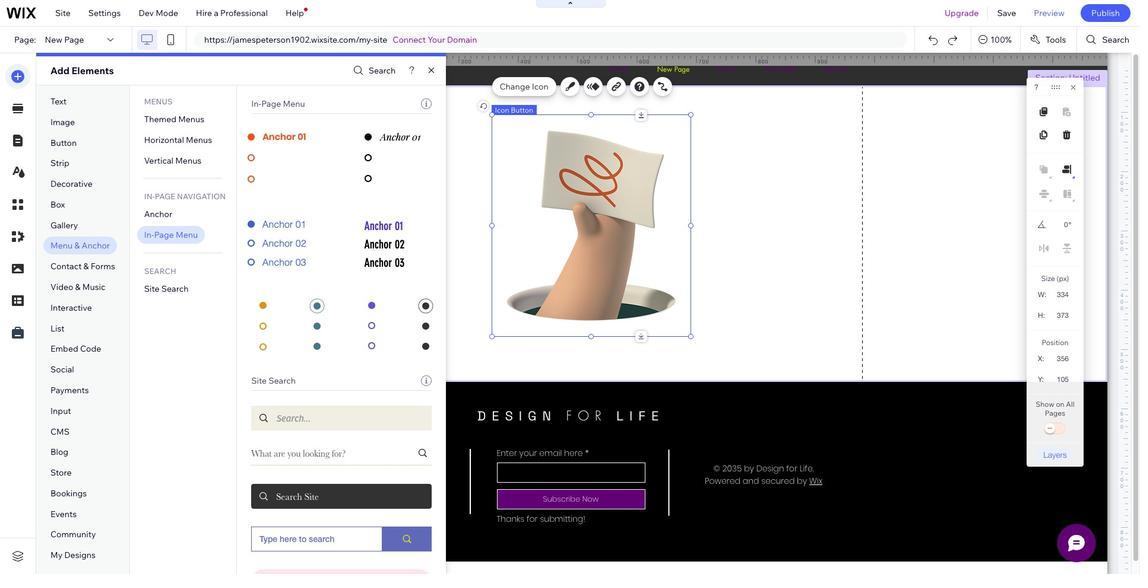 Task type: describe. For each thing, give the bounding box(es) containing it.
500
[[580, 58, 591, 65]]

text
[[50, 96, 67, 107]]

section:
[[1035, 72, 1067, 83]]

pages
[[1045, 409, 1065, 418]]

0 horizontal spatial in-page menu
[[144, 230, 198, 241]]

video & music
[[50, 282, 105, 293]]

hire
[[196, 8, 212, 18]]

social
[[50, 365, 74, 375]]

900
[[817, 58, 828, 65]]

horizontal
[[144, 135, 184, 145]]

0 vertical spatial icon
[[532, 81, 548, 92]]

w:
[[1038, 291, 1046, 299]]

embed code
[[50, 344, 101, 355]]

change
[[500, 81, 530, 92]]

dev
[[139, 8, 154, 18]]

interactive
[[50, 303, 92, 313]]

add
[[50, 65, 69, 77]]

contact
[[50, 261, 82, 272]]

icon button
[[495, 106, 533, 115]]

menu & anchor
[[50, 241, 110, 251]]

preview
[[1034, 8, 1065, 18]]

designs
[[64, 551, 96, 561]]

600
[[639, 58, 650, 65]]

layers
[[1043, 450, 1067, 460]]

decorative
[[50, 179, 93, 189]]

video
[[50, 282, 73, 293]]

blog
[[50, 447, 68, 458]]

show on all pages
[[1036, 400, 1075, 418]]

size (px)
[[1041, 274, 1069, 283]]

show
[[1036, 400, 1054, 409]]

& for video
[[75, 282, 81, 293]]

contact & forms
[[50, 261, 115, 272]]

1 horizontal spatial site
[[144, 284, 159, 294]]

700
[[699, 58, 709, 65]]

https://jamespeterson1902.wixsite.com/my-site connect your domain
[[204, 34, 477, 45]]

save
[[997, 8, 1016, 18]]

list
[[50, 323, 65, 334]]

publish
[[1091, 8, 1120, 18]]

mode
[[156, 8, 178, 18]]

strip
[[50, 158, 69, 169]]

layers button
[[1036, 449, 1074, 461]]

help
[[286, 8, 304, 18]]

community
[[50, 530, 96, 541]]

cms
[[50, 427, 69, 437]]

1 vertical spatial search button
[[350, 62, 396, 79]]

gallery
[[50, 220, 78, 231]]

size
[[1041, 274, 1055, 283]]

menus up themed
[[144, 97, 172, 106]]

connect
[[393, 34, 426, 45]]

save button
[[988, 0, 1025, 26]]

y:
[[1038, 376, 1044, 384]]

professional
[[220, 8, 268, 18]]

0 vertical spatial anchor
[[144, 209, 172, 220]]

0 vertical spatial in-
[[251, 99, 261, 109]]

site
[[373, 34, 387, 45]]

menus for themed menus
[[178, 114, 204, 125]]

800
[[758, 58, 769, 65]]

100% button
[[972, 27, 1020, 53]]

300
[[461, 58, 472, 65]]

tools
[[1046, 34, 1066, 45]]

my
[[50, 551, 62, 561]]

2 horizontal spatial menu
[[283, 99, 305, 109]]

change icon
[[500, 81, 548, 92]]

untitled
[[1069, 72, 1100, 83]]

h:
[[1038, 312, 1045, 320]]

400
[[520, 58, 531, 65]]

new
[[45, 34, 62, 45]]

preview button
[[1025, 0, 1074, 26]]

publish button
[[1081, 4, 1131, 22]]

vertical menus
[[144, 155, 201, 166]]

section: untitled
[[1035, 72, 1100, 83]]

1 vertical spatial anchor
[[82, 241, 110, 251]]

1 horizontal spatial button
[[511, 106, 533, 115]]

image
[[50, 117, 75, 128]]

https://jamespeterson1902.wixsite.com/my-
[[204, 34, 373, 45]]

add elements
[[50, 65, 114, 77]]

music
[[82, 282, 105, 293]]

1 horizontal spatial site search
[[251, 376, 296, 387]]

°
[[1069, 221, 1071, 229]]



Task type: vqa. For each thing, say whether or not it's contained in the screenshot.
"Customize Text Theme"
no



Task type: locate. For each thing, give the bounding box(es) containing it.
hire a professional
[[196, 8, 268, 18]]

& right "video"
[[75, 282, 81, 293]]

switch
[[1043, 421, 1067, 438]]

1 horizontal spatial icon
[[532, 81, 548, 92]]

1 vertical spatial in-page menu
[[144, 230, 198, 241]]

0 vertical spatial in-page menu
[[251, 99, 305, 109]]

store
[[50, 468, 72, 479]]

dev mode
[[139, 8, 178, 18]]

0 vertical spatial button
[[511, 106, 533, 115]]

embed
[[50, 344, 78, 355]]

1 horizontal spatial search button
[[1077, 27, 1140, 53]]

domain
[[447, 34, 477, 45]]

button down image
[[50, 138, 77, 148]]

tools button
[[1021, 27, 1077, 53]]

None text field
[[1052, 217, 1068, 233], [1051, 287, 1074, 303], [1051, 308, 1074, 324], [1050, 351, 1074, 367], [1050, 372, 1074, 388], [1052, 217, 1068, 233], [1051, 287, 1074, 303], [1051, 308, 1074, 324], [1050, 351, 1074, 367], [1050, 372, 1074, 388]]

page
[[64, 34, 84, 45], [261, 99, 281, 109], [155, 192, 175, 202], [154, 230, 174, 241]]

(px)
[[1057, 274, 1069, 283]]

2 horizontal spatial site
[[251, 376, 267, 387]]

button down "change icon"
[[511, 106, 533, 115]]

1 vertical spatial site
[[144, 284, 159, 294]]

site search
[[144, 284, 188, 294], [251, 376, 296, 387]]

100%
[[991, 34, 1012, 45]]

menus for horizontal menus
[[186, 135, 212, 145]]

1 vertical spatial icon
[[495, 106, 509, 115]]

new page
[[45, 34, 84, 45]]

menus up horizontal menus
[[178, 114, 204, 125]]

2 vertical spatial &
[[75, 282, 81, 293]]

bookings
[[50, 489, 87, 499]]

?
[[1034, 83, 1038, 91]]

in-page menu
[[251, 99, 305, 109], [144, 230, 198, 241]]

anchor up forms
[[82, 241, 110, 251]]

1 horizontal spatial anchor
[[144, 209, 172, 220]]

forms
[[91, 261, 115, 272]]

menus
[[144, 97, 172, 106], [178, 114, 204, 125], [186, 135, 212, 145], [175, 155, 201, 166]]

0 horizontal spatial icon
[[495, 106, 509, 115]]

position
[[1042, 338, 1069, 347]]

0 vertical spatial site
[[55, 8, 71, 18]]

0 horizontal spatial search button
[[350, 62, 396, 79]]

0 vertical spatial search button
[[1077, 27, 1140, 53]]

& left forms
[[83, 261, 89, 272]]

my designs
[[50, 551, 96, 561]]

anchor
[[144, 209, 172, 220], [82, 241, 110, 251]]

elements
[[72, 65, 114, 77]]

icon down change
[[495, 106, 509, 115]]

0 vertical spatial site search
[[144, 284, 188, 294]]

themed
[[144, 114, 176, 125]]

on
[[1056, 400, 1065, 409]]

& for contact
[[83, 261, 89, 272]]

in-
[[251, 99, 261, 109], [144, 192, 155, 202], [144, 230, 154, 241]]

1 horizontal spatial menu
[[176, 230, 198, 241]]

your
[[428, 34, 445, 45]]

menus down themed menus
[[186, 135, 212, 145]]

1 vertical spatial button
[[50, 138, 77, 148]]

1 vertical spatial in-
[[144, 192, 155, 202]]

0 vertical spatial &
[[74, 241, 80, 251]]

&
[[74, 241, 80, 251], [83, 261, 89, 272], [75, 282, 81, 293]]

menus for vertical menus
[[175, 155, 201, 166]]

& for menu
[[74, 241, 80, 251]]

0 horizontal spatial anchor
[[82, 241, 110, 251]]

payments
[[50, 385, 89, 396]]

settings
[[88, 8, 121, 18]]

? button
[[1034, 83, 1038, 91]]

search button down site
[[350, 62, 396, 79]]

themed menus
[[144, 114, 204, 125]]

0 horizontal spatial site search
[[144, 284, 188, 294]]

2 vertical spatial in-
[[144, 230, 154, 241]]

1 vertical spatial &
[[83, 261, 89, 272]]

site
[[55, 8, 71, 18], [144, 284, 159, 294], [251, 376, 267, 387]]

menus down horizontal menus
[[175, 155, 201, 166]]

code
[[80, 344, 101, 355]]

1 vertical spatial site search
[[251, 376, 296, 387]]

0 horizontal spatial button
[[50, 138, 77, 148]]

input
[[50, 406, 71, 417]]

all
[[1066, 400, 1075, 409]]

navigation
[[177, 192, 226, 202]]

icon right change
[[532, 81, 548, 92]]

1 horizontal spatial in-page menu
[[251, 99, 305, 109]]

icon
[[532, 81, 548, 92], [495, 106, 509, 115]]

events
[[50, 509, 77, 520]]

2 vertical spatial site
[[251, 376, 267, 387]]

a
[[214, 8, 218, 18]]

search button down publish
[[1077, 27, 1140, 53]]

in-page navigation
[[144, 192, 226, 202]]

vertical
[[144, 155, 173, 166]]

x:
[[1038, 355, 1044, 363]]

0 horizontal spatial menu
[[50, 241, 73, 251]]

upgrade
[[945, 8, 979, 18]]

search
[[1102, 34, 1129, 45], [369, 65, 396, 76], [144, 267, 176, 276], [161, 284, 188, 294], [269, 376, 296, 387]]

box
[[50, 199, 65, 210]]

& up contact & forms
[[74, 241, 80, 251]]

0 horizontal spatial site
[[55, 8, 71, 18]]

button
[[511, 106, 533, 115], [50, 138, 77, 148]]

anchor down in-page navigation on the left top of the page
[[144, 209, 172, 220]]

search button
[[1077, 27, 1140, 53], [350, 62, 396, 79]]

horizontal menus
[[144, 135, 212, 145]]



